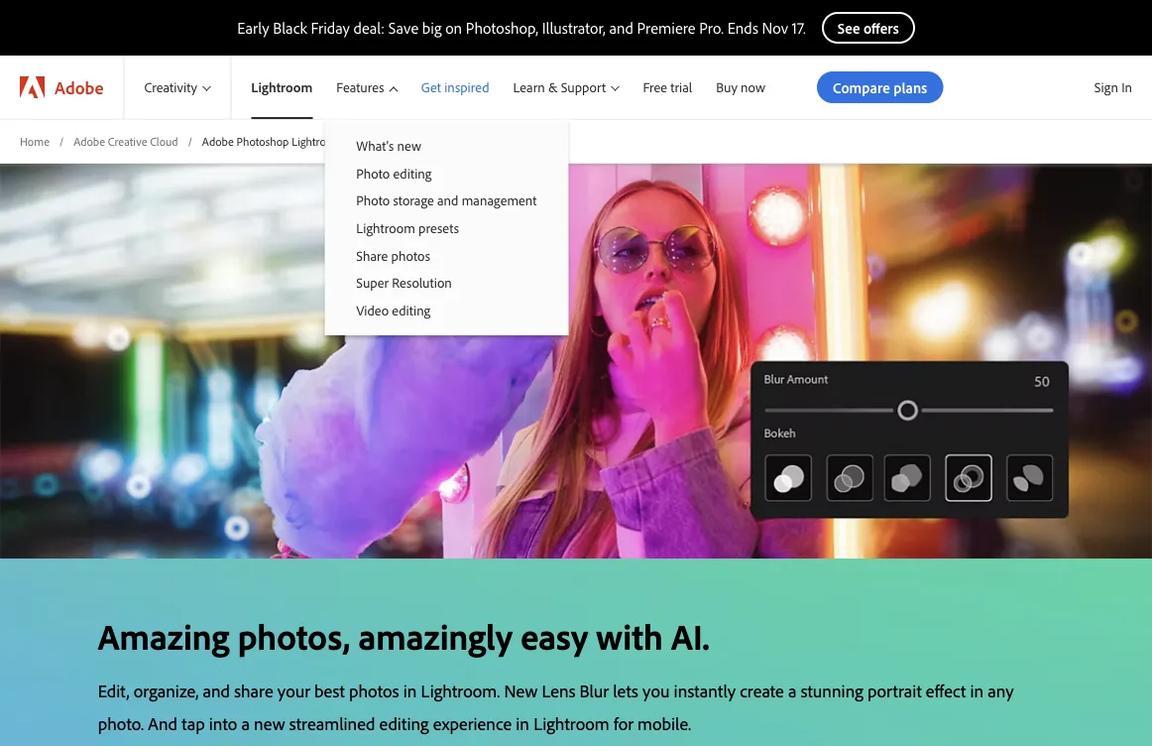 Task type: vqa. For each thing, say whether or not it's contained in the screenshot.
Products dropdown button
no



Task type: describe. For each thing, give the bounding box(es) containing it.
lightroom up "share photos" at the top left
[[356, 219, 416, 236]]

adobe for adobe photoshop lightroom
[[202, 133, 234, 148]]

streamlined
[[289, 712, 375, 735]]

any
[[988, 680, 1015, 702]]

premiere
[[638, 18, 696, 38]]

ai.
[[672, 614, 710, 659]]

photo storage and management
[[356, 192, 537, 209]]

what's
[[356, 137, 394, 154]]

&
[[549, 79, 558, 96]]

black
[[273, 18, 307, 38]]

in
[[1122, 78, 1133, 96]]

lightroom link
[[231, 56, 325, 119]]

creativity
[[144, 79, 197, 96]]

get
[[421, 79, 441, 96]]

adobe photoshop lightroom
[[202, 133, 343, 148]]

what's new link
[[325, 132, 569, 159]]

lightroom.
[[421, 680, 500, 702]]

photos inside edit, organize, and share your best photos in lightroom. new lens blur lets you instantly create a stunning portrait effect in any photo. and tap into a new streamlined editing experience in lightroom for mobile.
[[349, 680, 399, 702]]

0 horizontal spatial in
[[404, 680, 417, 702]]

adobe for adobe
[[55, 76, 104, 98]]

photoshop
[[237, 133, 289, 148]]

create
[[740, 680, 785, 702]]

support
[[561, 79, 606, 96]]

deal:
[[354, 18, 385, 38]]

friday
[[311, 18, 350, 38]]

lightroom presets link
[[325, 214, 569, 241]]

organize,
[[134, 680, 199, 702]]

into
[[209, 712, 237, 735]]

1 horizontal spatial new
[[397, 137, 422, 154]]

learn & support button
[[501, 56, 631, 119]]

easy
[[521, 614, 588, 659]]

management
[[462, 192, 537, 209]]

sign in button
[[1091, 70, 1137, 104]]

photo.
[[98, 712, 144, 735]]

adobe creative cloud link
[[74, 133, 178, 150]]

blur
[[580, 680, 609, 702]]

adobe link
[[0, 56, 123, 119]]

on
[[446, 18, 462, 38]]

share
[[356, 246, 388, 264]]

creative
[[108, 133, 147, 148]]

experience
[[433, 712, 512, 735]]

adobe creative cloud
[[74, 133, 178, 148]]

photo editing link
[[325, 159, 569, 187]]

your
[[278, 680, 310, 702]]

buy now
[[717, 79, 766, 96]]

2 horizontal spatial in
[[971, 680, 984, 702]]

lens
[[542, 680, 576, 702]]

nov
[[763, 18, 789, 38]]

lets
[[613, 680, 639, 702]]

video editing link
[[325, 296, 569, 324]]

get inspired link
[[410, 56, 501, 119]]

stunning
[[801, 680, 864, 702]]

what's new
[[356, 137, 422, 154]]

storage
[[393, 192, 434, 209]]

cloud
[[150, 133, 178, 148]]

adobe for adobe creative cloud
[[74, 133, 105, 148]]

and for management
[[437, 192, 459, 209]]

photo for photo editing
[[356, 164, 390, 182]]

editing for photo editing
[[393, 164, 432, 182]]

share photos link
[[325, 241, 569, 269]]

learn
[[513, 79, 545, 96]]



Task type: locate. For each thing, give the bounding box(es) containing it.
2 horizontal spatial and
[[610, 18, 634, 38]]

free trial link
[[631, 56, 705, 119]]

photoshop,
[[466, 18, 539, 38]]

and up into on the bottom left of the page
[[203, 680, 230, 702]]

1 vertical spatial photo
[[356, 192, 390, 209]]

photo storage and management link
[[325, 187, 569, 214]]

home
[[20, 133, 50, 148]]

in
[[404, 680, 417, 702], [971, 680, 984, 702], [516, 712, 530, 735]]

1 photo from the top
[[356, 164, 390, 182]]

adobe up adobe creative cloud on the top left
[[55, 76, 104, 98]]

and
[[148, 712, 178, 735]]

free
[[643, 79, 668, 96]]

new inside edit, organize, and share your best photos in lightroom. new lens blur lets you instantly create a stunning portrait effect in any photo. and tap into a new streamlined editing experience in lightroom for mobile.
[[254, 712, 285, 735]]

a
[[789, 680, 797, 702], [241, 712, 250, 735]]

sign
[[1095, 78, 1119, 96]]

photos right best
[[349, 680, 399, 702]]

0 horizontal spatial a
[[241, 712, 250, 735]]

lightroom up the adobe photoshop lightroom
[[251, 79, 313, 96]]

1 vertical spatial editing
[[392, 301, 431, 319]]

photo
[[356, 164, 390, 182], [356, 192, 390, 209]]

for
[[614, 712, 634, 735]]

group containing what's new
[[325, 119, 569, 335]]

photo for photo storage and management
[[356, 192, 390, 209]]

big
[[422, 18, 442, 38]]

editing inside edit, organize, and share your best photos in lightroom. new lens blur lets you instantly create a stunning portrait effect in any photo. and tap into a new streamlined editing experience in lightroom for mobile.
[[380, 712, 429, 735]]

in left 'any'
[[971, 680, 984, 702]]

and inside edit, organize, and share your best photos in lightroom. new lens blur lets you instantly create a stunning portrait effect in any photo. and tap into a new streamlined editing experience in lightroom for mobile.
[[203, 680, 230, 702]]

video
[[356, 301, 389, 319]]

edit, organize, and share your best photos in lightroom. new lens blur lets you instantly create a stunning portrait effect in any photo. and tap into a new streamlined editing experience in lightroom for mobile.
[[98, 680, 1015, 735]]

sign in
[[1095, 78, 1133, 96]]

editing for video editing
[[392, 301, 431, 319]]

amazing photos, amazingly easy with ai.
[[98, 614, 710, 659]]

lightroom inside edit, organize, and share your best photos in lightroom. new lens blur lets you instantly create a stunning portrait effect in any photo. and tap into a new streamlined editing experience in lightroom for mobile.
[[534, 712, 610, 735]]

group
[[325, 119, 569, 335]]

photos,
[[238, 614, 350, 659]]

home link
[[20, 133, 50, 150]]

illustrator,
[[542, 18, 606, 38]]

new up photo editing
[[397, 137, 422, 154]]

0 vertical spatial and
[[610, 18, 634, 38]]

0 horizontal spatial new
[[254, 712, 285, 735]]

0 horizontal spatial and
[[203, 680, 230, 702]]

editing down super resolution
[[392, 301, 431, 319]]

adobe left photoshop
[[202, 133, 234, 148]]

1 vertical spatial new
[[254, 712, 285, 735]]

super
[[356, 274, 389, 291]]

share
[[234, 680, 273, 702]]

presets
[[419, 219, 459, 236]]

lightroom down lens
[[534, 712, 610, 735]]

1 horizontal spatial and
[[437, 192, 459, 209]]

editing up storage
[[393, 164, 432, 182]]

ends
[[728, 18, 759, 38]]

2 vertical spatial editing
[[380, 712, 429, 735]]

photo editing
[[356, 164, 432, 182]]

and down photo editing 'link'
[[437, 192, 459, 209]]

resolution
[[392, 274, 452, 291]]

trial
[[671, 79, 693, 96]]

amazingly
[[359, 614, 513, 659]]

super resolution link
[[325, 269, 569, 296]]

video editing
[[356, 301, 431, 319]]

photo down what's
[[356, 164, 390, 182]]

new
[[504, 680, 538, 702]]

pro.
[[700, 18, 724, 38]]

early
[[237, 18, 269, 38]]

lightroom presets
[[356, 219, 459, 236]]

17.
[[793, 18, 806, 38]]

a right into on the bottom left of the page
[[241, 712, 250, 735]]

adobe inside 'link'
[[55, 76, 104, 98]]

lightroom
[[251, 79, 313, 96], [292, 133, 343, 148], [356, 219, 416, 236], [534, 712, 610, 735]]

photo down photo editing
[[356, 192, 390, 209]]

0 vertical spatial new
[[397, 137, 422, 154]]

photos down the 'lightroom presets'
[[391, 246, 431, 264]]

lightroom right photoshop
[[292, 133, 343, 148]]

save
[[389, 18, 419, 38]]

1 vertical spatial a
[[241, 712, 250, 735]]

super resolution
[[356, 274, 452, 291]]

buy
[[717, 79, 738, 96]]

photos
[[391, 246, 431, 264], [349, 680, 399, 702]]

in down new at left
[[516, 712, 530, 735]]

amazing
[[98, 614, 230, 659]]

get inspired
[[421, 79, 490, 96]]

a right create at right
[[789, 680, 797, 702]]

0 vertical spatial a
[[789, 680, 797, 702]]

instantly
[[674, 680, 736, 702]]

editing inside 'link'
[[393, 164, 432, 182]]

1 horizontal spatial in
[[516, 712, 530, 735]]

2 photo from the top
[[356, 192, 390, 209]]

and for share
[[203, 680, 230, 702]]

0 vertical spatial photos
[[391, 246, 431, 264]]

1 vertical spatial and
[[437, 192, 459, 209]]

tap
[[182, 712, 205, 735]]

0 vertical spatial photo
[[356, 164, 390, 182]]

mobile.
[[638, 712, 692, 735]]

adobe
[[55, 76, 104, 98], [74, 133, 105, 148], [202, 133, 234, 148]]

photo inside 'link'
[[356, 164, 390, 182]]

1 vertical spatial photos
[[349, 680, 399, 702]]

now
[[741, 79, 766, 96]]

effect
[[926, 680, 967, 702]]

new
[[397, 137, 422, 154], [254, 712, 285, 735]]

inspired
[[445, 79, 490, 96]]

portrait
[[868, 680, 922, 702]]

0 vertical spatial editing
[[393, 164, 432, 182]]

early black friday deal: save big on photoshop, illustrator, and premiere pro. ends nov 17.
[[237, 18, 806, 38]]

you
[[643, 680, 670, 702]]

creativity button
[[124, 56, 230, 119]]

edit,
[[98, 680, 129, 702]]

1 horizontal spatial a
[[789, 680, 797, 702]]

in left lightroom. at the left bottom
[[404, 680, 417, 702]]

editing down lightroom. at the left bottom
[[380, 712, 429, 735]]

2 vertical spatial and
[[203, 680, 230, 702]]

buy now link
[[705, 56, 778, 119]]

adobe left creative
[[74, 133, 105, 148]]

new down the share
[[254, 712, 285, 735]]

with
[[597, 614, 664, 659]]

and left premiere
[[610, 18, 634, 38]]

best
[[315, 680, 345, 702]]

features
[[337, 79, 385, 96]]

free trial
[[643, 79, 693, 96]]

features button
[[325, 56, 410, 119]]



